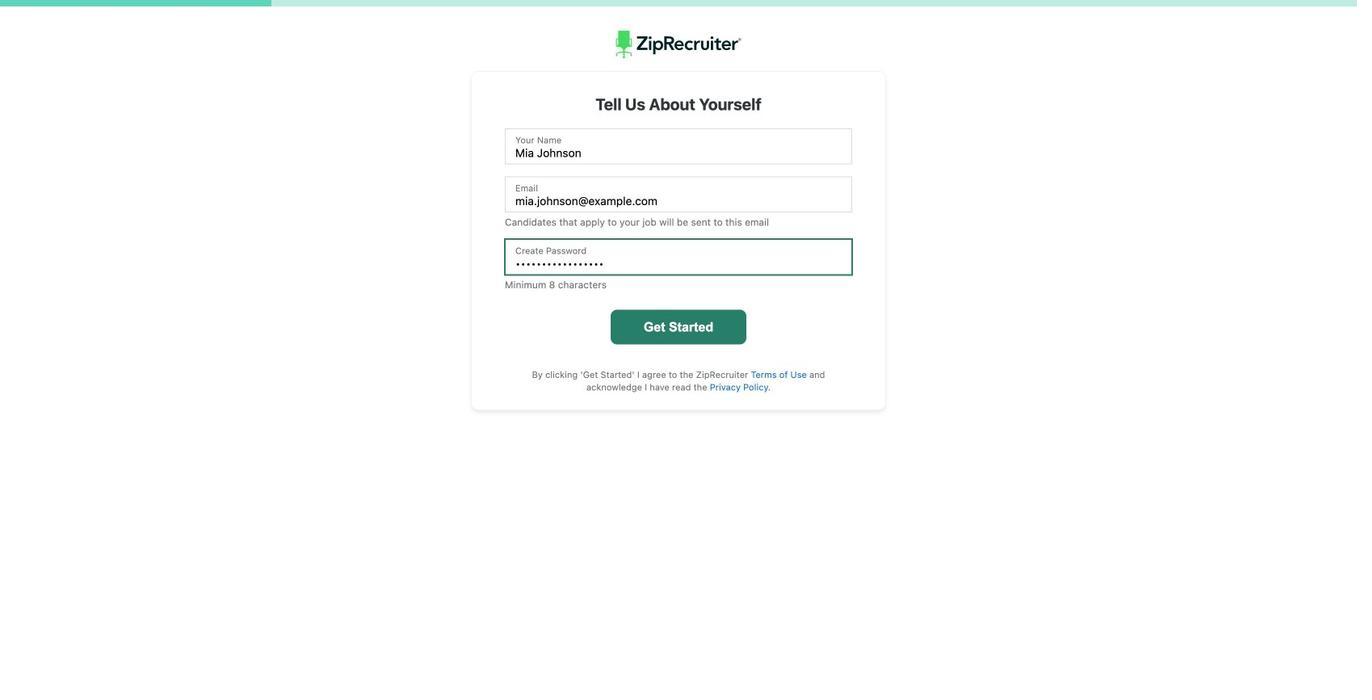Task type: vqa. For each thing, say whether or not it's contained in the screenshot.
ZipRecruiter image
yes



Task type: describe. For each thing, give the bounding box(es) containing it.
ziprecruiter image
[[616, 31, 741, 58]]



Task type: locate. For each thing, give the bounding box(es) containing it.
None text field
[[505, 128, 852, 164]]

None email field
[[505, 177, 852, 212]]

None password field
[[505, 239, 852, 275]]



